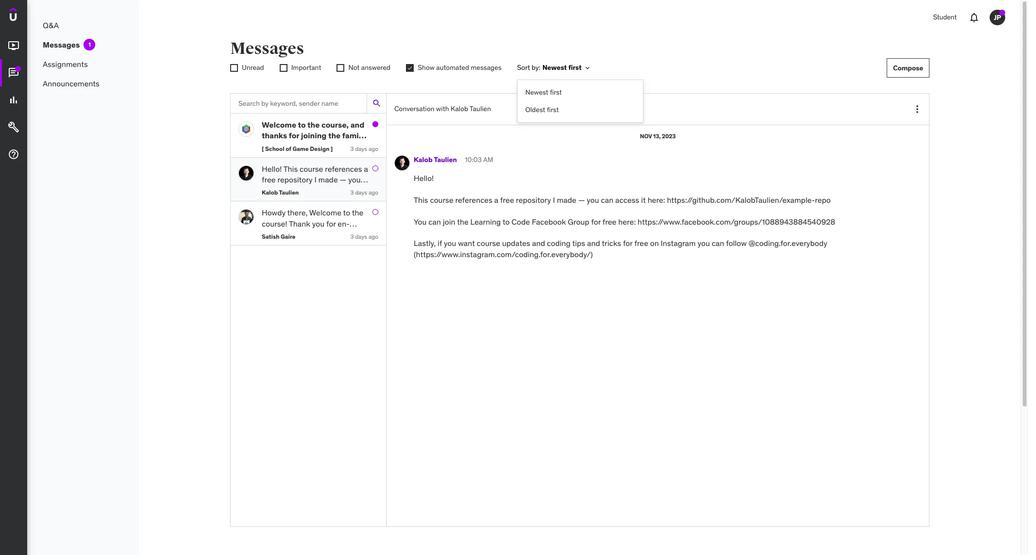 Task type: locate. For each thing, give the bounding box(es) containing it.
1 and from the left
[[532, 239, 545, 248]]

1 xsmall image from the left
[[230, 64, 238, 72]]

1 3 from the top
[[350, 145, 354, 152]]

10:03
[[465, 156, 482, 164]]

facebook
[[532, 217, 566, 227]]

https://www.facebook.com/groups/1088943884540928
[[638, 217, 836, 227]]

a
[[494, 195, 499, 205]]

2 vertical spatial 3 days ago
[[350, 233, 378, 240]]

not answered
[[349, 63, 391, 72]]

0 horizontal spatial here:
[[619, 217, 636, 227]]

1 vertical spatial course
[[477, 239, 500, 248]]

2 vertical spatial free
[[635, 239, 648, 248]]

course
[[430, 195, 454, 205], [477, 239, 500, 248]]

0 horizontal spatial can
[[429, 217, 441, 227]]

it
[[641, 195, 646, 205]]

3 for kalob taulien
[[350, 189, 354, 196]]

gaire
[[281, 233, 296, 240]]

messages up unread
[[230, 38, 304, 59]]

1 vertical spatial taulien
[[434, 156, 457, 164]]

0 horizontal spatial course
[[430, 195, 454, 205]]

course up "(https://www.instagram.com/coding.for.everybody/)"
[[477, 239, 500, 248]]

0 vertical spatial ago
[[369, 145, 378, 152]]

1 horizontal spatial kalob
[[414, 156, 433, 164]]

xsmall image left unread
[[230, 64, 238, 72]]

messages up the assignments
[[43, 40, 80, 49]]

free left on
[[635, 239, 648, 248]]

of
[[286, 145, 291, 152]]

0 vertical spatial 3
[[350, 145, 354, 152]]

days
[[355, 145, 367, 152], [355, 189, 367, 196], [355, 233, 367, 240]]

2 horizontal spatial free
[[635, 239, 648, 248]]

2 xsmall image from the left
[[280, 64, 287, 72]]

newest right by: on the right of page
[[543, 63, 567, 72]]

udemy image
[[10, 8, 54, 24]]

3 3 days ago from the top
[[350, 233, 378, 240]]

xsmall image left show
[[406, 64, 414, 72]]

1 vertical spatial first
[[550, 88, 562, 97]]

2 vertical spatial can
[[712, 239, 724, 248]]

i
[[553, 195, 555, 205]]

2 ago from the top
[[369, 189, 378, 196]]

tips
[[572, 239, 585, 248]]

if
[[438, 239, 442, 248]]

2 days from the top
[[355, 189, 367, 196]]

days for kalob taulien
[[355, 189, 367, 196]]

can left follow
[[712, 239, 724, 248]]

can left the join
[[429, 217, 441, 227]]

lastly,
[[414, 239, 436, 248]]

1
[[88, 41, 91, 48]]

1 vertical spatial free
[[603, 217, 617, 227]]

and right tips
[[587, 239, 600, 248]]

and left coding
[[532, 239, 545, 248]]

tricks
[[602, 239, 621, 248]]

0 horizontal spatial taulien
[[279, 189, 299, 196]]

nov
[[640, 133, 652, 140]]

am
[[483, 156, 493, 164]]

taulien right with
[[470, 105, 491, 113]]

messages
[[230, 38, 304, 59], [43, 40, 80, 49]]

0 horizontal spatial for
[[591, 217, 601, 227]]

repository
[[516, 195, 551, 205]]

not
[[349, 63, 360, 72]]

here:
[[648, 195, 665, 205], [619, 217, 636, 227]]

5 medium image from the top
[[8, 149, 19, 160]]

1 horizontal spatial can
[[601, 195, 614, 205]]

1 vertical spatial kalob taulien
[[262, 189, 299, 196]]

0 horizontal spatial and
[[532, 239, 545, 248]]

1 horizontal spatial here:
[[648, 195, 665, 205]]

3 xsmall image from the left
[[337, 64, 345, 72]]

0 vertical spatial 3 days ago
[[350, 145, 378, 152]]

2 vertical spatial first
[[547, 105, 559, 114]]

course right this
[[430, 195, 454, 205]]

here: right it
[[648, 195, 665, 205]]

ago for [ school of game design ]
[[369, 145, 378, 152]]

1 ago from the top
[[369, 145, 378, 152]]

jp link
[[986, 6, 1009, 29]]

for right the group
[[591, 217, 601, 227]]

hello!
[[414, 173, 434, 183]]

newest up the oldest
[[525, 88, 549, 97]]

you right instagram on the top right
[[698, 239, 710, 248]]

show
[[418, 63, 435, 72]]

sort by: newest first
[[517, 63, 582, 72]]

1 horizontal spatial course
[[477, 239, 500, 248]]

oldest first button
[[518, 101, 643, 119]]

3 ago from the top
[[369, 233, 378, 240]]

xsmall image left the not
[[337, 64, 345, 72]]

jp
[[994, 13, 1001, 22]]

conversation actions image
[[912, 103, 923, 115]]

newest
[[543, 63, 567, 72], [525, 88, 549, 97]]

4 xsmall image from the left
[[406, 64, 414, 72]]

3 3 from the top
[[350, 233, 354, 240]]

1 horizontal spatial for
[[623, 239, 633, 248]]

kalob taulien link
[[414, 156, 457, 165]]

3 days from the top
[[355, 233, 367, 240]]

1 vertical spatial can
[[429, 217, 441, 227]]

group
[[568, 217, 590, 227]]

1 days from the top
[[355, 145, 367, 152]]

2 horizontal spatial kalob
[[451, 105, 468, 113]]

learning
[[470, 217, 501, 227]]

access
[[615, 195, 639, 205]]

3 medium image from the top
[[8, 94, 19, 106]]

xsmall image left important
[[280, 64, 287, 72]]

1 vertical spatial 3 days ago
[[350, 189, 378, 196]]

0 vertical spatial days
[[355, 145, 367, 152]]

oldest
[[525, 105, 545, 114]]

kalob up satish
[[262, 189, 278, 196]]

[
[[262, 145, 264, 152]]

first up oldest first
[[550, 88, 562, 97]]

3 days ago
[[350, 145, 378, 152], [350, 189, 378, 196], [350, 233, 378, 240]]

0 vertical spatial course
[[430, 195, 454, 205]]

taulien down of
[[279, 189, 299, 196]]

free right a
[[500, 195, 514, 205]]

you right if
[[444, 239, 456, 248]]

nov 13, 2023
[[640, 133, 676, 140]]

newest first button
[[518, 84, 643, 101]]

[ school of game design ]
[[262, 145, 333, 152]]

xsmall image
[[230, 64, 238, 72], [280, 64, 287, 72], [337, 64, 345, 72], [406, 64, 414, 72]]

]
[[331, 145, 333, 152]]

taulien
[[470, 105, 491, 113], [434, 156, 457, 164], [279, 189, 299, 196]]

0 horizontal spatial you
[[444, 239, 456, 248]]

0 vertical spatial for
[[591, 217, 601, 227]]

kalob taulien up hello!
[[414, 156, 457, 164]]

1 vertical spatial 3
[[350, 189, 354, 196]]

kalob taulien
[[414, 156, 457, 164], [262, 189, 299, 196]]

school
[[265, 145, 284, 152]]

assignments
[[43, 59, 88, 69]]

automated
[[436, 63, 469, 72]]

0 vertical spatial taulien
[[470, 105, 491, 113]]

2 3 from the top
[[350, 189, 354, 196]]

kalob
[[451, 105, 468, 113], [414, 156, 433, 164], [262, 189, 278, 196]]

4 medium image from the top
[[8, 122, 19, 133]]

0 horizontal spatial messages
[[43, 40, 80, 49]]

0 horizontal spatial free
[[500, 195, 514, 205]]

(https://www.instagram.com/coding.for.everybody/)
[[414, 250, 593, 259]]

oldest first
[[525, 105, 559, 114]]

first for newest first
[[550, 88, 562, 97]]

first inside button
[[547, 105, 559, 114]]

2 vertical spatial days
[[355, 233, 367, 240]]

first
[[569, 63, 582, 72], [550, 88, 562, 97], [547, 105, 559, 114]]

2 horizontal spatial you
[[698, 239, 710, 248]]

2 3 days ago from the top
[[350, 189, 378, 196]]

2023
[[662, 133, 676, 140]]

you right —
[[587, 195, 599, 205]]

3 days ago for kalob taulien
[[350, 189, 378, 196]]

1 horizontal spatial messages
[[230, 38, 304, 59]]

first inside button
[[550, 88, 562, 97]]

3
[[350, 145, 354, 152], [350, 189, 354, 196], [350, 233, 354, 240]]

1 vertical spatial ago
[[369, 189, 378, 196]]

1 horizontal spatial taulien
[[434, 156, 457, 164]]

2 vertical spatial kalob
[[262, 189, 278, 196]]

medium image
[[8, 40, 19, 52], [8, 67, 19, 79], [8, 94, 19, 106], [8, 122, 19, 133], [8, 149, 19, 160]]

0 horizontal spatial kalob
[[262, 189, 278, 196]]

for right tricks
[[623, 239, 633, 248]]

ago
[[369, 145, 378, 152], [369, 189, 378, 196], [369, 233, 378, 240]]

kalob right with
[[451, 105, 468, 113]]

first right the oldest
[[547, 105, 559, 114]]

kalob taulien up satish gaire
[[262, 189, 299, 196]]

announcements
[[43, 79, 100, 88]]

kalob up hello!
[[414, 156, 433, 164]]

1 3 days ago from the top
[[350, 145, 378, 152]]

can left access
[[601, 195, 614, 205]]

first left xsmall image
[[569, 63, 582, 72]]

free
[[500, 195, 514, 205], [603, 217, 617, 227], [635, 239, 648, 248]]

announcements link
[[27, 74, 139, 93]]

game
[[293, 145, 309, 152]]

assignments link
[[27, 54, 139, 74]]

you
[[587, 195, 599, 205], [444, 239, 456, 248], [698, 239, 710, 248]]

1 horizontal spatial and
[[587, 239, 600, 248]]

2 vertical spatial 3
[[350, 233, 354, 240]]

2 vertical spatial ago
[[369, 233, 378, 240]]

1 vertical spatial days
[[355, 189, 367, 196]]

free up tricks
[[603, 217, 617, 227]]

taulien left 10:03
[[434, 156, 457, 164]]

can
[[601, 195, 614, 205], [429, 217, 441, 227], [712, 239, 724, 248]]

2 horizontal spatial taulien
[[470, 105, 491, 113]]

to
[[503, 217, 510, 227]]

1 vertical spatial newest
[[525, 88, 549, 97]]

@coding.for.everybody
[[749, 239, 828, 248]]

and
[[532, 239, 545, 248], [587, 239, 600, 248]]

1 horizontal spatial you
[[587, 195, 599, 205]]

important
[[291, 63, 321, 72]]

for
[[591, 217, 601, 227], [623, 239, 633, 248]]

1 horizontal spatial kalob taulien
[[414, 156, 457, 164]]

here: down access
[[619, 217, 636, 227]]

0 horizontal spatial kalob taulien
[[262, 189, 299, 196]]

compose
[[893, 63, 923, 72]]



Task type: vqa. For each thing, say whether or not it's contained in the screenshot.
'references' at the top left of the page
yes



Task type: describe. For each thing, give the bounding box(es) containing it.
xsmall image for show automated messages
[[406, 64, 414, 72]]

q&a link
[[27, 16, 139, 35]]

xsmall image
[[584, 64, 592, 72]]

made
[[557, 195, 577, 205]]

3 days ago for satish gaire
[[350, 233, 378, 240]]

compose link
[[887, 58, 930, 78]]

0 vertical spatial newest
[[543, 63, 567, 72]]

q&a
[[43, 20, 59, 30]]

3 for satish gaire
[[350, 233, 354, 240]]

messages
[[471, 63, 502, 72]]

the
[[457, 217, 469, 227]]

by:
[[532, 63, 541, 72]]

with
[[436, 105, 449, 113]]

student link
[[928, 6, 963, 29]]

answered
[[361, 63, 391, 72]]

you
[[414, 217, 427, 227]]

updates
[[502, 239, 530, 248]]

1 medium image from the top
[[8, 40, 19, 52]]

you have alerts image
[[1000, 10, 1006, 16]]

Search by keyword, sender name text field
[[231, 94, 367, 113]]

xsmall image for not answered
[[337, 64, 345, 72]]

notifications image
[[969, 12, 980, 23]]

0 vertical spatial kalob
[[451, 105, 468, 113]]

repo
[[815, 195, 831, 205]]

xsmall image for unread
[[230, 64, 238, 72]]

on
[[650, 239, 659, 248]]

follow
[[726, 239, 747, 248]]

2 horizontal spatial can
[[712, 239, 724, 248]]

—
[[578, 195, 585, 205]]

sort
[[517, 63, 530, 72]]

conversation
[[394, 105, 435, 113]]

0 vertical spatial first
[[569, 63, 582, 72]]

code
[[512, 217, 530, 227]]

days for [ school of game design ]
[[355, 145, 367, 152]]

ago for satish gaire
[[369, 233, 378, 240]]

design
[[310, 145, 330, 152]]

want
[[458, 239, 475, 248]]

hello! this course references a free repository i made — you can access it here: https://github.com/kalobtaulien/example-repo you can join the learning to code facebook group for free here: https://www.facebook.com/groups/1088943884540928 lastly, if you want course updates and coding tips and tricks for free on instagram you can follow @coding.for.everybody (https://www.instagram.com/coding.for.everybody/)
[[414, 173, 836, 259]]

student
[[933, 13, 957, 21]]

xsmall image for important
[[280, 64, 287, 72]]

10:03 am
[[465, 156, 493, 164]]

0 vertical spatial here:
[[648, 195, 665, 205]]

2 and from the left
[[587, 239, 600, 248]]

1 vertical spatial here:
[[619, 217, 636, 227]]

0 vertical spatial can
[[601, 195, 614, 205]]

3 for [ school of game design ]
[[350, 145, 354, 152]]

conversation with kalob taulien
[[394, 105, 491, 113]]

join
[[443, 217, 455, 227]]

1 horizontal spatial free
[[603, 217, 617, 227]]

2 vertical spatial taulien
[[279, 189, 299, 196]]

this
[[414, 195, 428, 205]]

satish
[[262, 233, 280, 240]]

show automated messages
[[418, 63, 502, 72]]

1 vertical spatial for
[[623, 239, 633, 248]]

https://github.com/kalobtaulien/example-
[[667, 195, 815, 205]]

first for oldest first
[[547, 105, 559, 114]]

instagram
[[661, 239, 696, 248]]

3 days ago for [ school of game design ]
[[350, 145, 378, 152]]

2 medium image from the top
[[8, 67, 19, 79]]

satish gaire
[[262, 233, 296, 240]]

search image
[[372, 99, 382, 108]]

coding
[[547, 239, 571, 248]]

days for satish gaire
[[355, 233, 367, 240]]

newest inside button
[[525, 88, 549, 97]]

13,
[[653, 133, 661, 140]]

references
[[455, 195, 493, 205]]

ago for kalob taulien
[[369, 189, 378, 196]]

unread
[[242, 63, 264, 72]]

newest first
[[525, 88, 562, 97]]

0 vertical spatial free
[[500, 195, 514, 205]]

0 vertical spatial kalob taulien
[[414, 156, 457, 164]]

1 vertical spatial kalob
[[414, 156, 433, 164]]



